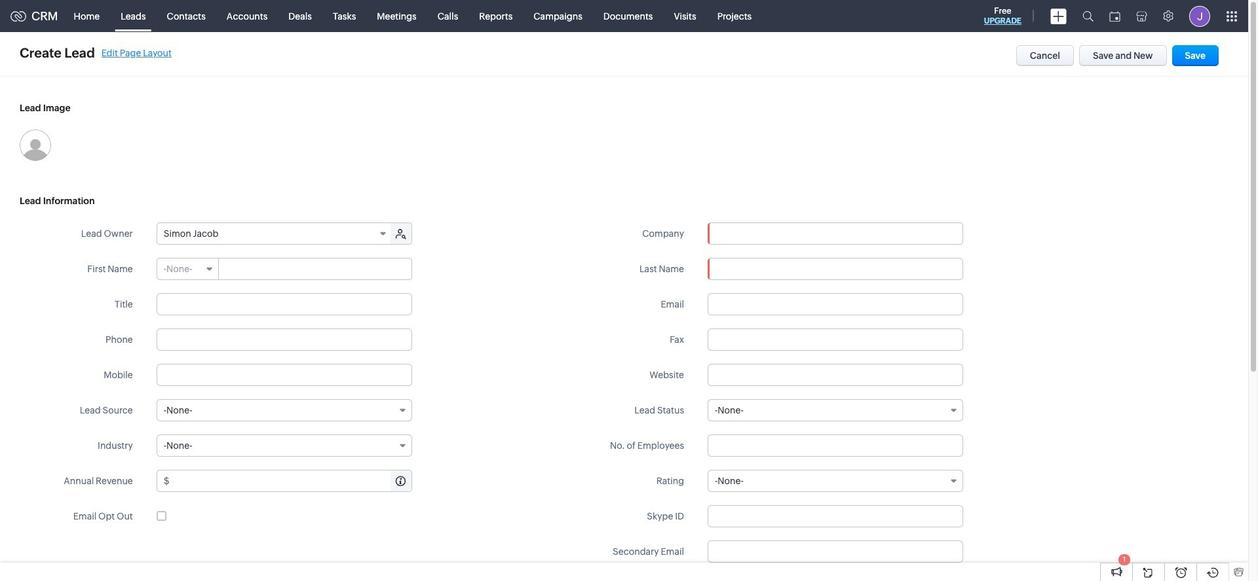 Task type: vqa. For each thing, say whether or not it's contained in the screenshot.
Logo
yes



Task type: describe. For each thing, give the bounding box(es) containing it.
profile element
[[1182, 0, 1218, 32]]

profile image
[[1190, 6, 1210, 27]]

create menu element
[[1043, 0, 1075, 32]]

create menu image
[[1051, 8, 1067, 24]]

image image
[[20, 130, 51, 161]]



Task type: locate. For each thing, give the bounding box(es) containing it.
None field
[[157, 223, 392, 244], [708, 223, 963, 244], [157, 259, 219, 280], [156, 400, 412, 422], [708, 400, 963, 422], [156, 435, 412, 457], [708, 471, 963, 493], [157, 223, 392, 244], [708, 223, 963, 244], [157, 259, 219, 280], [156, 400, 412, 422], [708, 400, 963, 422], [156, 435, 412, 457], [708, 471, 963, 493]]

search image
[[1083, 10, 1094, 22]]

calendar image
[[1110, 11, 1121, 21]]

None text field
[[708, 223, 963, 244], [708, 294, 963, 316], [156, 364, 412, 387], [708, 364, 963, 387], [171, 471, 411, 492], [708, 506, 963, 528], [708, 223, 963, 244], [708, 294, 963, 316], [156, 364, 412, 387], [708, 364, 963, 387], [171, 471, 411, 492], [708, 506, 963, 528]]

logo image
[[10, 11, 26, 21]]

None text field
[[708, 258, 963, 281], [219, 259, 411, 280], [156, 294, 412, 316], [156, 329, 412, 351], [708, 329, 963, 351], [708, 435, 963, 457], [708, 541, 963, 564], [708, 258, 963, 281], [219, 259, 411, 280], [156, 294, 412, 316], [156, 329, 412, 351], [708, 329, 963, 351], [708, 435, 963, 457], [708, 541, 963, 564]]

search element
[[1075, 0, 1102, 32]]



